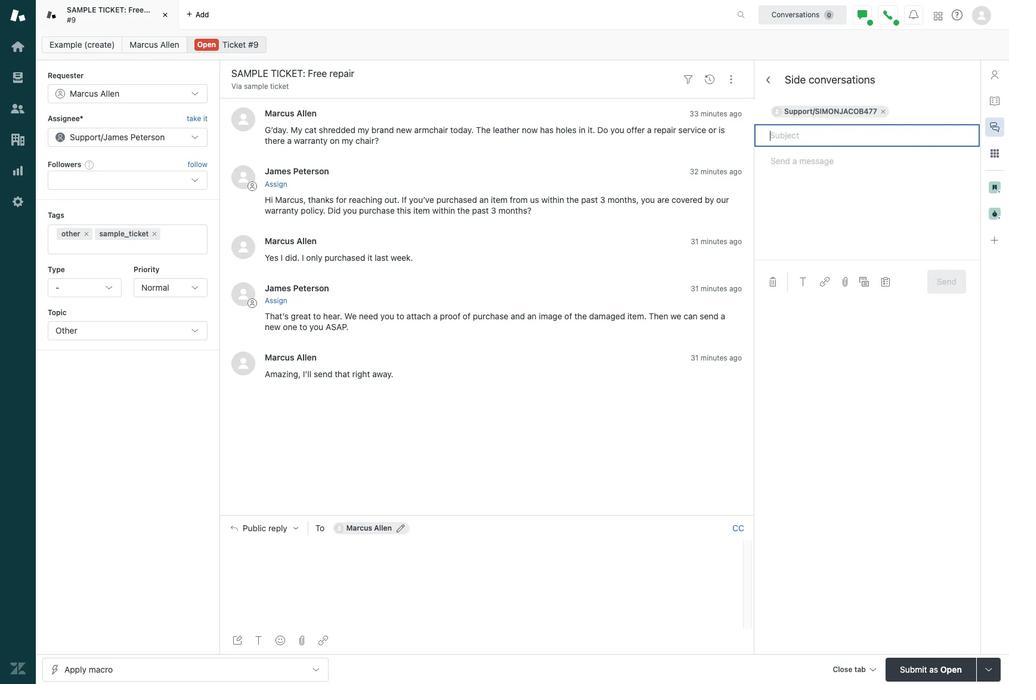 Task type: locate. For each thing, give the bounding box(es) containing it.
did.
[[285, 252, 300, 262]]

warranty inside "hi marcus, thanks for reaching out. if you've purchased an item from us within the past 3 months, you are covered by our warranty policy. did you purchase this item within the past 3 months?"
[[265, 205, 299, 215]]

1 horizontal spatial item
[[491, 194, 508, 205]]

1 vertical spatial item
[[414, 205, 430, 215]]

0 vertical spatial subject field
[[229, 66, 676, 81]]

only
[[306, 252, 323, 262]]

did
[[328, 205, 341, 215]]

james peterson link up marcus,
[[265, 166, 329, 176]]

remove image right the support/simonjacob477
[[880, 108, 887, 115]]

sample ticket: free repair #9
[[67, 5, 167, 24]]

repair inside sample ticket: free repair #9
[[146, 5, 167, 14]]

0 vertical spatial assign
[[265, 179, 288, 188]]

31 down covered
[[691, 237, 699, 246]]

2 assign button from the top
[[265, 295, 288, 306]]

it left last
[[368, 252, 373, 262]]

31 minutes ago text field
[[691, 237, 742, 246], [691, 353, 742, 362]]

ago
[[730, 109, 742, 118], [730, 167, 742, 176], [730, 237, 742, 246], [730, 284, 742, 293], [730, 353, 742, 362]]

1 horizontal spatial open
[[941, 664, 963, 674]]

0 vertical spatial assign button
[[265, 179, 288, 190]]

2 vertical spatial james
[[265, 283, 291, 293]]

0 vertical spatial 31 minutes ago text field
[[691, 237, 742, 246]]

draft mode image
[[233, 636, 242, 645]]

of right image
[[565, 311, 573, 321]]

1 james peterson link from the top
[[265, 166, 329, 176]]

31 up can
[[691, 284, 699, 293]]

31 minutes ago down can
[[691, 353, 742, 362]]

apps image
[[991, 149, 1000, 158]]

yes
[[265, 252, 279, 262]]

right
[[352, 369, 370, 379]]

past left months?
[[472, 205, 489, 215]]

2 i from the left
[[302, 252, 304, 262]]

assign up that's
[[265, 296, 288, 305]]

0 horizontal spatial repair
[[146, 5, 167, 14]]

marcus.allen@example.com image
[[335, 524, 344, 533]]

peterson up great
[[293, 283, 329, 293]]

1 vertical spatial james
[[265, 166, 291, 176]]

2 vertical spatial 31 minutes ago
[[691, 353, 742, 362]]

0 horizontal spatial #9
[[67, 15, 76, 24]]

1 vertical spatial warranty
[[265, 205, 299, 215]]

topic
[[48, 308, 67, 317]]

1 horizontal spatial 3
[[601, 194, 606, 205]]

1 vertical spatial purchase
[[473, 311, 509, 321]]

james peterson assign
[[265, 166, 329, 188], [265, 283, 329, 305]]

marcus down the requester
[[70, 89, 98, 99]]

james up that's
[[265, 283, 291, 293]]

new
[[396, 125, 412, 135], [265, 322, 281, 332]]

1 horizontal spatial send
[[700, 311, 719, 321]]

marcus allen link inside secondary element
[[122, 36, 187, 53]]

main element
[[0, 0, 36, 684]]

5 minutes from the top
[[701, 353, 728, 362]]

1 vertical spatial assign
[[265, 296, 288, 305]]

0 horizontal spatial purchase
[[359, 205, 395, 215]]

asap.
[[326, 322, 349, 332]]

minutes for that's great to hear. we need you to attach a proof of purchase and an image of the damaged item. then we can send a new one to you asap.
[[701, 284, 728, 293]]

0 vertical spatial 31
[[691, 237, 699, 246]]

james peterson assign for marcus,
[[265, 166, 329, 188]]

2 ago from the top
[[730, 167, 742, 176]]

info on adding followers image
[[85, 160, 94, 169]]

the left months?
[[458, 205, 470, 215]]

customers image
[[10, 101, 26, 116]]

submit
[[901, 664, 928, 674]]

my
[[358, 125, 369, 135], [342, 136, 354, 146]]

allen left edit user image
[[374, 524, 392, 532]]

3 minutes from the top
[[701, 237, 728, 246]]

2 31 from the top
[[691, 284, 699, 293]]

you
[[611, 125, 625, 135], [642, 194, 655, 205], [343, 205, 357, 215], [381, 311, 395, 321], [310, 322, 324, 332]]

1 horizontal spatial an
[[528, 311, 537, 321]]

send right can
[[700, 311, 719, 321]]

allen up only
[[297, 236, 317, 246]]

of right "proof"
[[463, 311, 471, 321]]

it.
[[588, 125, 596, 135]]

to left hear.
[[313, 311, 321, 321]]

hide composer image
[[482, 510, 492, 520]]

the inside 'that's great to hear. we need you to attach a proof of purchase and an image of the damaged item. then we can send a new one to you asap.'
[[575, 311, 587, 321]]

31 minutes ago for week.
[[691, 237, 742, 246]]

close tab
[[833, 665, 867, 674]]

you right do
[[611, 125, 625, 135]]

peterson for that's
[[293, 283, 329, 293]]

minutes for hi marcus, thanks for reaching out. if you've purchased an item from us within the past 3 months, you are covered by our warranty policy. did you purchase this item within the past 3 months?
[[701, 167, 728, 176]]

2 31 minutes ago text field from the top
[[691, 353, 742, 362]]

i right did.
[[302, 252, 304, 262]]

1 horizontal spatial my
[[358, 125, 369, 135]]

the right us
[[567, 194, 579, 205]]

conversationlabel log
[[220, 98, 754, 515]]

send right i'll
[[314, 369, 333, 379]]

4 ago from the top
[[730, 284, 742, 293]]

holes
[[556, 125, 577, 135]]

this
[[397, 205, 411, 215]]

0 horizontal spatial item
[[414, 205, 430, 215]]

item down "you've"
[[414, 205, 430, 215]]

0 vertical spatial item
[[491, 194, 508, 205]]

3 left months?
[[491, 205, 497, 215]]

1 vertical spatial send
[[314, 369, 333, 379]]

close
[[833, 665, 853, 674]]

1 vertical spatial james peterson assign
[[265, 283, 329, 305]]

to left attach on the left
[[397, 311, 405, 321]]

past
[[582, 194, 598, 205], [472, 205, 489, 215]]

1 vertical spatial it
[[368, 252, 373, 262]]

1 vertical spatial past
[[472, 205, 489, 215]]

2 of from the left
[[565, 311, 573, 321]]

0 horizontal spatial it
[[203, 114, 208, 123]]

are
[[658, 194, 670, 205]]

tab
[[855, 665, 867, 674]]

0 horizontal spatial remove image
[[151, 230, 158, 237]]

31 minutes ago for attach
[[691, 284, 742, 293]]

0 vertical spatial james peterson link
[[265, 166, 329, 176]]

remove image
[[83, 230, 90, 237]]

marcus allen up my
[[265, 108, 317, 118]]

an right and
[[528, 311, 537, 321]]

marcus allen up amazing,
[[265, 352, 317, 362]]

you right need
[[381, 311, 395, 321]]

31 minutes ago text field down 'our'
[[691, 237, 742, 246]]

marcus,
[[275, 194, 306, 205]]

1 assign from the top
[[265, 179, 288, 188]]

0 vertical spatial peterson
[[131, 132, 165, 142]]

1 horizontal spatial it
[[368, 252, 373, 262]]

31 minutes ago up can
[[691, 284, 742, 293]]

peterson right /
[[131, 132, 165, 142]]

0 vertical spatial repair
[[146, 5, 167, 14]]

james for hi
[[265, 166, 291, 176]]

assign for hi
[[265, 179, 288, 188]]

brand
[[372, 125, 394, 135]]

0 vertical spatial james peterson assign
[[265, 166, 329, 188]]

1 vertical spatial within
[[433, 205, 455, 215]]

you inside g'day. my cat shredded my brand new armchair today. the leather now has holes in it. do you offer a repair service or is there a warranty on my chair?
[[611, 125, 625, 135]]

purchased right "you've"
[[437, 194, 477, 205]]

0 horizontal spatial i
[[281, 252, 283, 262]]

to
[[316, 523, 325, 533]]

2 james peterson assign from the top
[[265, 283, 329, 305]]

1 vertical spatial james peterson link
[[265, 283, 329, 293]]

1 vertical spatial repair
[[654, 125, 677, 135]]

1 31 minutes ago from the top
[[691, 237, 742, 246]]

marcus allen link up my
[[265, 108, 317, 118]]

you've
[[409, 194, 434, 205]]

our
[[717, 194, 730, 205]]

marcus right marcus.allen@example.com icon
[[347, 524, 373, 532]]

hi
[[265, 194, 273, 205]]

1 31 from the top
[[691, 237, 699, 246]]

time tracking image
[[990, 208, 1002, 220]]

zendesk support image
[[10, 8, 26, 23]]

take it button
[[187, 113, 208, 125]]

priority
[[134, 265, 160, 274]]

within down "you've"
[[433, 205, 455, 215]]

sample
[[244, 82, 268, 91]]

repair right "free"
[[146, 5, 167, 14]]

allen inside secondary element
[[160, 39, 179, 50]]

1 vertical spatial an
[[528, 311, 537, 321]]

purchased right only
[[325, 252, 366, 262]]

purchase left and
[[473, 311, 509, 321]]

0 vertical spatial 31 minutes ago
[[691, 237, 742, 246]]

item up months?
[[491, 194, 508, 205]]

#9 right ticket at the left
[[248, 39, 259, 50]]

1 ago from the top
[[730, 109, 742, 118]]

to
[[313, 311, 321, 321], [397, 311, 405, 321], [300, 322, 307, 332]]

31 minutes ago text field down can
[[691, 353, 742, 362]]

allen up the support / james peterson
[[100, 89, 120, 99]]

followers
[[48, 160, 81, 169]]

warranty
[[294, 136, 328, 146], [265, 205, 299, 215]]

0 horizontal spatial an
[[480, 194, 489, 205]]

warranty down cat
[[294, 136, 328, 146]]

shredded
[[319, 125, 356, 135]]

tab
[[36, 0, 179, 30]]

take
[[187, 114, 201, 123]]

displays possible ticket submission types image
[[985, 665, 994, 674]]

submit as open
[[901, 664, 963, 674]]

ticket actions image
[[727, 74, 737, 84]]

my up the chair?
[[358, 125, 369, 135]]

marcus allen link for yes
[[265, 236, 317, 246]]

ago for amazing, i'll send that right away.
[[730, 353, 742, 362]]

out.
[[385, 194, 400, 205]]

#9 down sample
[[67, 15, 76, 24]]

an inside "hi marcus, thanks for reaching out. if you've purchased an item from us within the past 3 months, you are covered by our warranty policy. did you purchase this item within the past 3 months?"
[[480, 194, 489, 205]]

0 vertical spatial remove image
[[880, 108, 887, 115]]

organizations image
[[10, 132, 26, 147]]

0 vertical spatial warranty
[[294, 136, 328, 146]]

assign up the hi
[[265, 179, 288, 188]]

0 horizontal spatial of
[[463, 311, 471, 321]]

marcus allen link up amazing,
[[265, 352, 317, 362]]

james peterson assign up great
[[265, 283, 329, 305]]

1 horizontal spatial new
[[396, 125, 412, 135]]

0 vertical spatial open
[[197, 40, 216, 49]]

0 horizontal spatial open
[[197, 40, 216, 49]]

remove image
[[880, 108, 887, 115], [151, 230, 158, 237]]

0 vertical spatial send
[[700, 311, 719, 321]]

1 horizontal spatial subject field
[[754, 124, 981, 147]]

0 vertical spatial 3
[[601, 194, 606, 205]]

it right take
[[203, 114, 208, 123]]

followers element
[[48, 171, 208, 190]]

5 ago from the top
[[730, 353, 742, 362]]

0 vertical spatial james
[[103, 132, 128, 142]]

marcus allen
[[130, 39, 179, 50], [70, 89, 120, 99], [265, 108, 317, 118], [265, 236, 317, 246], [265, 352, 317, 362], [347, 524, 392, 532]]

/
[[101, 132, 103, 142]]

32 minutes ago
[[690, 167, 742, 176]]

support/simonjacob477
[[785, 107, 878, 116]]

add link (cmd k) image
[[821, 277, 830, 286]]

within
[[542, 194, 565, 205], [433, 205, 455, 215]]

james peterson assign up marcus,
[[265, 166, 329, 188]]

reporting image
[[10, 163, 26, 178]]

0 horizontal spatial new
[[265, 322, 281, 332]]

1 vertical spatial 31
[[691, 284, 699, 293]]

marcus allen link down close icon
[[122, 36, 187, 53]]

attach files image
[[841, 277, 851, 286]]

-
[[56, 282, 59, 292]]

example
[[50, 39, 82, 50]]

marcus allen down close icon
[[130, 39, 179, 50]]

an inside 'that's great to hear. we need you to attach a proof of purchase and an image of the damaged item. then we can send a new one to you asap.'
[[528, 311, 537, 321]]

the left "damaged"
[[575, 311, 587, 321]]

marcus down "free"
[[130, 39, 158, 50]]

my right on
[[342, 136, 354, 146]]

31 minutes ago
[[691, 237, 742, 246], [691, 284, 742, 293], [691, 353, 742, 362]]

assign button for hi
[[265, 179, 288, 190]]

warranty down marcus,
[[265, 205, 299, 215]]

if
[[402, 194, 407, 205]]

2 vertical spatial 31
[[691, 353, 699, 362]]

format text image
[[254, 636, 264, 645]]

1 vertical spatial open
[[941, 664, 963, 674]]

4 minutes from the top
[[701, 284, 728, 293]]

on
[[330, 136, 340, 146]]

new down that's
[[265, 322, 281, 332]]

2 assign from the top
[[265, 296, 288, 305]]

marcus inside requester element
[[70, 89, 98, 99]]

new right brand
[[396, 125, 412, 135]]

31 minutes ago down 'our'
[[691, 237, 742, 246]]

repair left service
[[654, 125, 677, 135]]

example (create)
[[50, 39, 115, 50]]

3 left the months,
[[601, 194, 606, 205]]

requester element
[[48, 84, 208, 103]]

1 horizontal spatial #9
[[248, 39, 259, 50]]

1 horizontal spatial i
[[302, 252, 304, 262]]

subject field up today.
[[229, 66, 676, 81]]

i right yes
[[281, 252, 283, 262]]

james peterson link up great
[[265, 283, 329, 293]]

0 vertical spatial purchased
[[437, 194, 477, 205]]

1 assign button from the top
[[265, 179, 288, 190]]

take it
[[187, 114, 208, 123]]

we
[[345, 311, 357, 321]]

3 31 from the top
[[691, 353, 699, 362]]

peterson up thanks
[[293, 166, 329, 176]]

public reply
[[243, 524, 288, 533]]

secondary element
[[36, 33, 1010, 57]]

send
[[938, 276, 957, 286]]

2 minutes from the top
[[701, 167, 728, 176]]

a
[[648, 125, 652, 135], [287, 136, 292, 146], [433, 311, 438, 321], [721, 311, 726, 321]]

1 vertical spatial new
[[265, 322, 281, 332]]

i
[[281, 252, 283, 262], [302, 252, 304, 262]]

assign button up that's
[[265, 295, 288, 306]]

example (create) button
[[42, 36, 123, 53]]

marcus allen up did.
[[265, 236, 317, 246]]

of
[[463, 311, 471, 321], [565, 311, 573, 321]]

0 vertical spatial the
[[567, 194, 579, 205]]

31 down can
[[691, 353, 699, 362]]

2 vertical spatial peterson
[[293, 283, 329, 293]]

1 horizontal spatial remove image
[[880, 108, 887, 115]]

0 vertical spatial #9
[[67, 15, 76, 24]]

assignee* element
[[48, 128, 208, 147]]

1 of from the left
[[463, 311, 471, 321]]

marcus allen link for amazing,
[[265, 352, 317, 362]]

0 vertical spatial it
[[203, 114, 208, 123]]

you down great
[[310, 322, 324, 332]]

within right us
[[542, 194, 565, 205]]

1 vertical spatial #9
[[248, 39, 259, 50]]

1 vertical spatial assign button
[[265, 295, 288, 306]]

repair
[[146, 5, 167, 14], [654, 125, 677, 135]]

allen down close icon
[[160, 39, 179, 50]]

is
[[719, 125, 725, 135]]

purchase down reaching
[[359, 205, 395, 215]]

2 31 minutes ago from the top
[[691, 284, 742, 293]]

tab containing sample ticket: free repair
[[36, 0, 179, 30]]

1 horizontal spatial purchase
[[473, 311, 509, 321]]

filter image
[[684, 74, 694, 84]]

it inside take it button
[[203, 114, 208, 123]]

0 horizontal spatial 3
[[491, 205, 497, 215]]

button displays agent's chat status as online. image
[[858, 10, 868, 19]]

remove image right sample_ticket
[[151, 230, 158, 237]]

marcus allen link up did.
[[265, 236, 317, 246]]

1 i from the left
[[281, 252, 283, 262]]

0 vertical spatial an
[[480, 194, 489, 205]]

open
[[197, 40, 216, 49], [941, 664, 963, 674]]

that
[[335, 369, 350, 379]]

to down great
[[300, 322, 307, 332]]

past left the months,
[[582, 194, 598, 205]]

1 vertical spatial remove image
[[151, 230, 158, 237]]

open inside secondary element
[[197, 40, 216, 49]]

james right support
[[103, 132, 128, 142]]

1 vertical spatial peterson
[[293, 166, 329, 176]]

1 horizontal spatial of
[[565, 311, 573, 321]]

0 horizontal spatial send
[[314, 369, 333, 379]]

marcus allen down the requester
[[70, 89, 120, 99]]

my
[[291, 125, 303, 135]]

0 vertical spatial purchase
[[359, 205, 395, 215]]

1 vertical spatial 31 minutes ago text field
[[691, 353, 742, 362]]

2 james peterson link from the top
[[265, 283, 329, 293]]

an left from
[[480, 194, 489, 205]]

an
[[480, 194, 489, 205], [528, 311, 537, 321]]

3 ago from the top
[[730, 237, 742, 246]]

james up the hi
[[265, 166, 291, 176]]

1 31 minutes ago text field from the top
[[691, 237, 742, 246]]

tags
[[48, 211, 64, 220]]

the
[[567, 194, 579, 205], [458, 205, 470, 215], [575, 311, 587, 321]]

0 vertical spatial past
[[582, 194, 598, 205]]

1 vertical spatial my
[[342, 136, 354, 146]]

assign button up the hi
[[265, 179, 288, 190]]

open left ticket at the left
[[197, 40, 216, 49]]

Subject field
[[229, 66, 676, 81], [754, 124, 981, 147]]

2 vertical spatial the
[[575, 311, 587, 321]]

avatar image
[[773, 107, 782, 116], [232, 108, 255, 132], [232, 166, 255, 189], [232, 235, 255, 259], [232, 282, 255, 306], [232, 352, 255, 375]]

0 horizontal spatial to
[[300, 322, 307, 332]]

you left are
[[642, 194, 655, 205]]

1 horizontal spatial within
[[542, 194, 565, 205]]

open right as at the right of page
[[941, 664, 963, 674]]

1 vertical spatial purchased
[[325, 252, 366, 262]]

add attachment image
[[297, 636, 307, 645]]

0 vertical spatial new
[[396, 125, 412, 135]]

1 horizontal spatial purchased
[[437, 194, 477, 205]]

subject field down the support/simonjacob477
[[754, 124, 981, 147]]

allen
[[160, 39, 179, 50], [100, 89, 120, 99], [297, 108, 317, 118], [297, 236, 317, 246], [297, 352, 317, 362], [374, 524, 392, 532]]

1 vertical spatial 31 minutes ago
[[691, 284, 742, 293]]

1 james peterson assign from the top
[[265, 166, 329, 188]]

1 horizontal spatial repair
[[654, 125, 677, 135]]



Task type: vqa. For each thing, say whether or not it's contained in the screenshot.
CC button
yes



Task type: describe. For each thing, give the bounding box(es) containing it.
0 horizontal spatial subject field
[[229, 66, 676, 81]]

1 vertical spatial the
[[458, 205, 470, 215]]

follow
[[188, 160, 208, 169]]

do
[[598, 125, 609, 135]]

0 horizontal spatial within
[[433, 205, 455, 215]]

31 minutes ago text field for amazing, i'll send that right away.
[[691, 353, 742, 362]]

#9 inside sample ticket: free repair #9
[[67, 15, 76, 24]]

that's
[[265, 311, 289, 321]]

james inside assignee* element
[[103, 132, 128, 142]]

conversations button
[[759, 5, 848, 24]]

assign button for that's
[[265, 295, 288, 306]]

marcus up yes
[[265, 236, 295, 246]]

image
[[539, 311, 563, 321]]

assign for that's
[[265, 296, 288, 305]]

a right offer
[[648, 125, 652, 135]]

33 minutes ago
[[690, 109, 742, 118]]

a down 31 minutes ago text field
[[721, 311, 726, 321]]

bookmarks image
[[990, 181, 1002, 193]]

ago for hi marcus, thanks for reaching out. if you've purchased an item from us within the past 3 months, you are covered by our warranty policy. did you purchase this item within the past 3 months?
[[730, 167, 742, 176]]

new inside 'that's great to hear. we need you to attach a proof of purchase and an image of the damaged item. then we can send a new one to you asap.'
[[265, 322, 281, 332]]

has
[[540, 125, 554, 135]]

james for that's
[[265, 283, 291, 293]]

ticket #9
[[223, 39, 259, 50]]

new inside g'day. my cat shredded my brand new armchair today. the leather now has holes in it. do you offer a repair service or is there a warranty on my chair?
[[396, 125, 412, 135]]

1 horizontal spatial past
[[582, 194, 598, 205]]

allen inside requester element
[[100, 89, 120, 99]]

and
[[511, 311, 525, 321]]

0 horizontal spatial purchased
[[325, 252, 366, 262]]

conversations
[[809, 74, 876, 86]]

33 minutes ago text field
[[690, 109, 742, 118]]

via sample ticket
[[232, 82, 289, 91]]

repair inside g'day. my cat shredded my brand new armchair today. the leather now has holes in it. do you offer a repair service or is there a warranty on my chair?
[[654, 125, 677, 135]]

assignee*
[[48, 114, 83, 123]]

Public reply composer text field
[[226, 541, 740, 566]]

public
[[243, 524, 266, 533]]

purchase inside 'that's great to hear. we need you to attach a proof of purchase and an image of the damaged item. then we can send a new one to you asap.'
[[473, 311, 509, 321]]

leather
[[493, 125, 520, 135]]

james peterson link for great
[[265, 283, 329, 293]]

get started image
[[10, 39, 26, 54]]

in
[[579, 125, 586, 135]]

31 for attach
[[691, 284, 699, 293]]

then
[[649, 311, 669, 321]]

0 vertical spatial within
[[542, 194, 565, 205]]

marcus inside secondary element
[[130, 39, 158, 50]]

views image
[[10, 70, 26, 85]]

the
[[476, 125, 491, 135]]

purchased inside "hi marcus, thanks for reaching out. if you've purchased an item from us within the past 3 months, you are covered by our warranty policy. did you purchase this item within the past 3 months?"
[[437, 194, 477, 205]]

marcus up amazing,
[[265, 352, 295, 362]]

cc button
[[733, 523, 745, 534]]

events image
[[705, 74, 715, 84]]

minutes for yes i did. i only purchased it last week.
[[701, 237, 728, 246]]

add button
[[179, 0, 216, 29]]

31 minutes ago text field
[[691, 284, 742, 293]]

normal
[[141, 282, 169, 292]]

peterson for hi
[[293, 166, 329, 176]]

offer
[[627, 125, 645, 135]]

insert ticket comments image
[[860, 277, 870, 286]]

us
[[530, 194, 540, 205]]

g'day. my cat shredded my brand new armchair today. the leather now has holes in it. do you offer a repair service or is there a warranty on my chair?
[[265, 125, 725, 146]]

we
[[671, 311, 682, 321]]

marcus allen right marcus.allen@example.com icon
[[347, 524, 392, 532]]

ticket
[[270, 82, 289, 91]]

it inside conversationlabel log
[[368, 252, 373, 262]]

close tab button
[[828, 657, 882, 683]]

hi marcus, thanks for reaching out. if you've purchased an item from us within the past 3 months, you are covered by our warranty policy. did you purchase this item within the past 3 months?
[[265, 194, 732, 215]]

get help image
[[953, 10, 963, 20]]

- button
[[48, 278, 122, 297]]

other
[[61, 229, 80, 238]]

marcus allen inside requester element
[[70, 89, 120, 99]]

attach
[[407, 311, 431, 321]]

side
[[785, 74, 807, 86]]

damaged
[[590, 311, 626, 321]]

by
[[705, 194, 715, 205]]

apply macro
[[64, 664, 113, 674]]

add link (cmd k) image
[[319, 636, 328, 645]]

cc
[[733, 523, 745, 533]]

tabs tab list
[[36, 0, 725, 30]]

knowledge image
[[991, 96, 1000, 106]]

warranty inside g'day. my cat shredded my brand new armchair today. the leather now has holes in it. do you offer a repair service or is there a warranty on my chair?
[[294, 136, 328, 146]]

policy.
[[301, 205, 326, 215]]

(create)
[[84, 39, 115, 50]]

reply
[[269, 524, 288, 533]]

need
[[359, 311, 378, 321]]

yes i did. i only purchased it last week.
[[265, 252, 413, 262]]

away.
[[373, 369, 394, 379]]

customer context image
[[991, 70, 1000, 79]]

there
[[265, 136, 285, 146]]

amazing, i'll send that right away.
[[265, 369, 394, 379]]

covered
[[672, 194, 703, 205]]

marcus up g'day.
[[265, 108, 295, 118]]

type
[[48, 265, 65, 274]]

1 vertical spatial 3
[[491, 205, 497, 215]]

peterson inside assignee* element
[[131, 132, 165, 142]]

set child ticket fields image
[[882, 277, 891, 286]]

0 vertical spatial my
[[358, 125, 369, 135]]

normal button
[[134, 278, 208, 297]]

last
[[375, 252, 389, 262]]

zendesk image
[[10, 661, 26, 676]]

sample
[[67, 5, 96, 14]]

2 horizontal spatial to
[[397, 311, 405, 321]]

minutes for amazing, i'll send that right away.
[[701, 353, 728, 362]]

side conversations
[[785, 74, 876, 86]]

hear.
[[323, 311, 342, 321]]

requester
[[48, 71, 84, 80]]

week.
[[391, 252, 413, 262]]

1 minutes from the top
[[701, 109, 728, 118]]

31 minutes ago text field for yes i did. i only purchased it last week.
[[691, 237, 742, 246]]

send inside 'that's great to hear. we need you to attach a proof of purchase and an image of the damaged item. then we can send a new one to you asap.'
[[700, 311, 719, 321]]

go back image
[[764, 75, 774, 85]]

or
[[709, 125, 717, 135]]

as
[[930, 664, 939, 674]]

for
[[336, 194, 347, 205]]

insert emojis image
[[276, 636, 285, 645]]

apply
[[64, 664, 86, 674]]

#9 inside secondary element
[[248, 39, 259, 50]]

service
[[679, 125, 707, 135]]

format text image
[[799, 277, 809, 286]]

that's great to hear. we need you to attach a proof of purchase and an image of the damaged item. then we can send a new one to you asap.
[[265, 311, 728, 332]]

amazing,
[[265, 369, 301, 379]]

ticket
[[223, 39, 246, 50]]

purchase inside "hi marcus, thanks for reaching out. if you've purchased an item from us within the past 3 months, you are covered by our warranty policy. did you purchase this item within the past 3 months?"
[[359, 205, 395, 215]]

macro
[[89, 664, 113, 674]]

item.
[[628, 311, 647, 321]]

31 for week.
[[691, 237, 699, 246]]

32
[[690, 167, 699, 176]]

marcus allen link for g'day.
[[265, 108, 317, 118]]

32 minutes ago text field
[[690, 167, 742, 176]]

free
[[128, 5, 144, 14]]

ago for that's great to hear. we need you to attach a proof of purchase and an image of the damaged item. then we can send a new one to you asap.
[[730, 284, 742, 293]]

1 horizontal spatial to
[[313, 311, 321, 321]]

conversations
[[772, 10, 820, 19]]

1 vertical spatial subject field
[[754, 124, 981, 147]]

support
[[70, 132, 101, 142]]

i'll
[[303, 369, 312, 379]]

marcus allen inside secondary element
[[130, 39, 179, 50]]

proof
[[440, 311, 461, 321]]

ago for yes i did. i only purchased it last week.
[[730, 237, 742, 246]]

chair?
[[356, 136, 379, 146]]

admin image
[[10, 194, 26, 209]]

Side conversation composer text field
[[769, 156, 967, 251]]

reaching
[[349, 194, 383, 205]]

you down for
[[343, 205, 357, 215]]

3 31 minutes ago from the top
[[691, 353, 742, 362]]

allen up cat
[[297, 108, 317, 118]]

public reply button
[[220, 516, 308, 541]]

close image
[[159, 9, 171, 21]]

via
[[232, 82, 242, 91]]

a left "proof"
[[433, 311, 438, 321]]

james peterson assign for great
[[265, 283, 329, 305]]

topic element
[[48, 321, 208, 340]]

support / james peterson
[[70, 132, 165, 142]]

discard this conversation image
[[769, 277, 778, 286]]

one
[[283, 322, 297, 332]]

great
[[291, 311, 311, 321]]

0 horizontal spatial past
[[472, 205, 489, 215]]

edit user image
[[397, 524, 405, 532]]

0 horizontal spatial my
[[342, 136, 354, 146]]

zendesk products image
[[935, 12, 943, 20]]

months?
[[499, 205, 532, 215]]

a down my
[[287, 136, 292, 146]]

allen up i'll
[[297, 352, 317, 362]]

james peterson link for marcus,
[[265, 166, 329, 176]]

follow button
[[188, 159, 208, 170]]

other
[[56, 325, 77, 336]]

notifications image
[[910, 10, 919, 19]]



